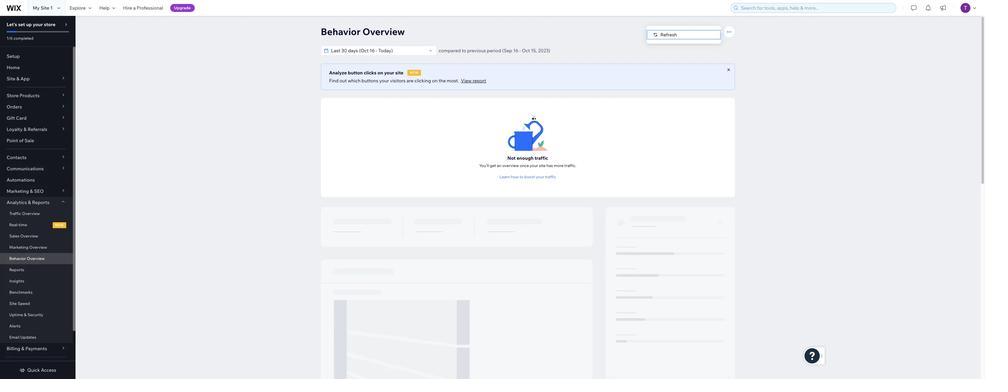 Task type: locate. For each thing, give the bounding box(es) containing it.
new up "are"
[[410, 71, 419, 75]]

has
[[547, 163, 553, 168]]

marketing & seo
[[7, 188, 44, 194]]

0 vertical spatial behavior overview
[[321, 26, 405, 37]]

hire a professional link
[[119, 0, 167, 16]]

1 vertical spatial site
[[7, 76, 15, 82]]

site for site & app
[[7, 76, 15, 82]]

which
[[348, 78, 361, 84]]

billing & payments button
[[0, 343, 73, 355]]

marketing
[[7, 188, 29, 194], [9, 245, 28, 250]]

real-
[[9, 223, 19, 228]]

0 horizontal spatial on
[[377, 70, 383, 76]]

overview for sales overview link
[[20, 234, 38, 239]]

marketing inside dropdown button
[[7, 188, 29, 194]]

1
[[50, 5, 53, 11]]

automations
[[7, 177, 35, 183]]

sale
[[25, 138, 34, 144]]

site left has at the right of the page
[[539, 163, 546, 168]]

traffic inside not enough traffic you'll get an overview once your site has more traffic.
[[535, 155, 548, 161]]

0 vertical spatial traffic
[[535, 155, 548, 161]]

analytics & reports button
[[0, 197, 73, 208]]

1 horizontal spatial site
[[539, 163, 546, 168]]

on right clicks
[[377, 70, 383, 76]]

billing
[[7, 346, 20, 352]]

0 vertical spatial site
[[395, 70, 403, 76]]

alerts
[[9, 324, 21, 329]]

point of sale
[[7, 138, 34, 144]]

quick access
[[27, 368, 56, 374]]

your right the "up"
[[33, 22, 43, 27]]

1 vertical spatial behavior
[[9, 256, 26, 261]]

store products
[[7, 93, 39, 99]]

site inside popup button
[[7, 76, 15, 82]]

to left previous
[[462, 48, 466, 54]]

& for uptime
[[24, 313, 27, 318]]

visitors
[[390, 78, 406, 84]]

sidebar element
[[0, 16, 76, 380]]

your for find
[[379, 78, 389, 84]]

set
[[18, 22, 25, 27]]

0 vertical spatial to
[[462, 48, 466, 54]]

benchmarks
[[9, 290, 33, 295]]

your left visitors
[[379, 78, 389, 84]]

app
[[20, 76, 30, 82]]

gift card button
[[0, 113, 73, 124]]

& right billing
[[21, 346, 24, 352]]

site up visitors
[[395, 70, 403, 76]]

completed
[[14, 36, 33, 41]]

clicks
[[364, 70, 376, 76]]

setup
[[7, 53, 20, 59]]

your
[[33, 22, 43, 27], [384, 70, 394, 76], [379, 78, 389, 84], [530, 163, 538, 168], [536, 175, 544, 180]]

overview
[[362, 26, 405, 37], [22, 211, 40, 216], [20, 234, 38, 239], [29, 245, 47, 250], [27, 256, 45, 261]]

reports up insights at the bottom
[[9, 268, 24, 273]]

how
[[511, 175, 519, 180]]

your for learn
[[536, 175, 544, 180]]

more
[[554, 163, 564, 168]]

0 vertical spatial behavior
[[321, 26, 360, 37]]

& left seo at left
[[30, 188, 33, 194]]

15,
[[531, 48, 537, 54]]

hire
[[123, 5, 132, 11]]

& for marketing
[[30, 188, 33, 194]]

to
[[462, 48, 466, 54], [520, 175, 523, 180]]

& right "loyalty"
[[24, 127, 27, 132]]

upgrade button
[[170, 4, 195, 12]]

site
[[395, 70, 403, 76], [539, 163, 546, 168]]

behavior
[[321, 26, 360, 37], [9, 256, 26, 261]]

None field
[[329, 46, 426, 55]]

1 horizontal spatial reports
[[32, 200, 49, 206]]

1 vertical spatial site
[[539, 163, 546, 168]]

on
[[377, 70, 383, 76], [432, 78, 438, 84]]

let's set up your store
[[7, 22, 55, 27]]

& inside popup button
[[16, 76, 19, 82]]

site down the home
[[7, 76, 15, 82]]

reports down seo at left
[[32, 200, 49, 206]]

1 vertical spatial new
[[55, 223, 64, 228]]

contacts button
[[0, 152, 73, 163]]

button
[[348, 70, 363, 76]]

marketing down the sales
[[9, 245, 28, 250]]

Search for tools, apps, help & more... field
[[739, 3, 894, 13]]

0 vertical spatial new
[[410, 71, 419, 75]]

your up visitors
[[384, 70, 394, 76]]

to right the how
[[520, 175, 523, 180]]

your right once
[[530, 163, 538, 168]]

of
[[19, 138, 23, 144]]

loyalty & referrals button
[[0, 124, 73, 135]]

seo
[[34, 188, 44, 194]]

0 horizontal spatial reports
[[9, 268, 24, 273]]

quick access button
[[19, 368, 56, 374]]

& for billing
[[21, 346, 24, 352]]

0 horizontal spatial behavior
[[9, 256, 26, 261]]

new up sales overview link
[[55, 223, 64, 228]]

previous
[[467, 48, 486, 54]]

billing & payments
[[7, 346, 47, 352]]

0 vertical spatial site
[[41, 5, 49, 11]]

most.
[[447, 78, 459, 84]]

reports inside popup button
[[32, 200, 49, 206]]

traffic up has at the right of the page
[[535, 155, 548, 161]]

& left app
[[16, 76, 19, 82]]

1 vertical spatial on
[[432, 78, 438, 84]]

find out which buttons your visitors are clicking on the most. view report
[[329, 78, 486, 84]]

0 horizontal spatial new
[[55, 223, 64, 228]]

marketing overview link
[[0, 242, 73, 253]]

0 horizontal spatial to
[[462, 48, 466, 54]]

not
[[507, 155, 516, 161]]

professional
[[137, 5, 163, 11]]

learn how to boost your traffic
[[500, 175, 556, 180]]

let's
[[7, 22, 17, 27]]

& right the uptime
[[24, 313, 27, 318]]

analyze
[[329, 70, 347, 76]]

& down marketing & seo
[[28, 200, 31, 206]]

0 vertical spatial reports
[[32, 200, 49, 206]]

overview for 'traffic overview' link
[[22, 211, 40, 216]]

site left 1
[[41, 5, 49, 11]]

contacts
[[7, 155, 26, 161]]

0 vertical spatial marketing
[[7, 188, 29, 194]]

& inside "link"
[[24, 313, 27, 318]]

your right boost
[[536, 175, 544, 180]]

0 vertical spatial on
[[377, 70, 383, 76]]

1 vertical spatial marketing
[[9, 245, 28, 250]]

referrals
[[28, 127, 47, 132]]

loyalty & referrals
[[7, 127, 47, 132]]

upgrade
[[174, 5, 191, 10]]

refresh
[[660, 32, 677, 38]]

1 horizontal spatial on
[[432, 78, 438, 84]]

orders
[[7, 104, 22, 110]]

1 vertical spatial traffic
[[545, 175, 556, 180]]

1 horizontal spatial to
[[520, 175, 523, 180]]

new inside sidebar element
[[55, 223, 64, 228]]

reports
[[32, 200, 49, 206], [9, 268, 24, 273]]

1/6
[[7, 36, 13, 41]]

site & app button
[[0, 73, 73, 84]]

traffic down has at the right of the page
[[545, 175, 556, 180]]

site left speed on the left bottom
[[9, 301, 17, 306]]

2023)
[[538, 48, 550, 54]]

refresh button
[[647, 30, 721, 40]]

your inside not enough traffic you'll get an overview once your site has more traffic.
[[530, 163, 538, 168]]

on left the
[[432, 78, 438, 84]]

overview
[[502, 163, 519, 168]]

1 vertical spatial behavior overview
[[9, 256, 45, 261]]

2 vertical spatial site
[[9, 301, 17, 306]]

& for loyalty
[[24, 127, 27, 132]]

marketing up the analytics
[[7, 188, 29, 194]]

help
[[99, 5, 110, 11]]

automations link
[[0, 175, 73, 186]]

site for site speed
[[9, 301, 17, 306]]

0 horizontal spatial behavior overview
[[9, 256, 45, 261]]

overview for behavior overview link
[[27, 256, 45, 261]]



Task type: vqa. For each thing, say whether or not it's contained in the screenshot.
Reports to the left
yes



Task type: describe. For each thing, give the bounding box(es) containing it.
up
[[26, 22, 32, 27]]

sales overview
[[9, 234, 38, 239]]

a
[[133, 5, 136, 11]]

traffic overview link
[[0, 208, 73, 220]]

store
[[7, 93, 19, 99]]

not enough traffic you'll get an overview once your site has more traffic.
[[479, 155, 576, 168]]

payments
[[25, 346, 47, 352]]

products
[[20, 93, 39, 99]]

traffic
[[9, 211, 21, 216]]

sales
[[9, 234, 19, 239]]

report
[[473, 78, 486, 84]]

analyze button clicks on your site
[[329, 70, 403, 76]]

out
[[340, 78, 347, 84]]

& for analytics
[[28, 200, 31, 206]]

view
[[461, 78, 472, 84]]

behavior overview link
[[0, 253, 73, 265]]

store
[[44, 22, 55, 27]]

orders button
[[0, 101, 73, 113]]

benchmarks link
[[0, 287, 73, 298]]

1 vertical spatial reports
[[9, 268, 24, 273]]

uptime & security link
[[0, 310, 73, 321]]

marketing & seo button
[[0, 186, 73, 197]]

compared
[[439, 48, 461, 54]]

analytics
[[7, 200, 27, 206]]

updates
[[20, 335, 36, 340]]

security
[[27, 313, 43, 318]]

gift card
[[7, 115, 27, 121]]

an
[[497, 163, 501, 168]]

store products button
[[0, 90, 73, 101]]

access
[[41, 368, 56, 374]]

once
[[520, 163, 529, 168]]

email
[[9, 335, 20, 340]]

loyalty
[[7, 127, 23, 132]]

enough
[[517, 155, 534, 161]]

point
[[7, 138, 18, 144]]

view report button
[[461, 78, 486, 84]]

reports link
[[0, 265, 73, 276]]

sales overview link
[[0, 231, 73, 242]]

traffic overview
[[9, 211, 40, 216]]

your inside sidebar element
[[33, 22, 43, 27]]

insights link
[[0, 276, 73, 287]]

home
[[7, 65, 20, 71]]

0 horizontal spatial site
[[395, 70, 403, 76]]

1 horizontal spatial new
[[410, 71, 419, 75]]

learn
[[500, 175, 510, 180]]

get
[[490, 163, 496, 168]]

1 horizontal spatial behavior overview
[[321, 26, 405, 37]]

site & app
[[7, 76, 30, 82]]

1 horizontal spatial behavior
[[321, 26, 360, 37]]

quick
[[27, 368, 40, 374]]

& for site
[[16, 76, 19, 82]]

1/6 completed
[[7, 36, 33, 41]]

hire a professional
[[123, 5, 163, 11]]

time
[[19, 223, 27, 228]]

site inside not enough traffic you'll get an overview once your site has more traffic.
[[539, 163, 546, 168]]

oct
[[522, 48, 530, 54]]

home link
[[0, 62, 73, 73]]

behavior overview inside sidebar element
[[9, 256, 45, 261]]

insights
[[9, 279, 24, 284]]

you'll
[[479, 163, 489, 168]]

help button
[[95, 0, 119, 16]]

uptime
[[9, 313, 23, 318]]

marketing for marketing overview
[[9, 245, 28, 250]]

overview for marketing overview link
[[29, 245, 47, 250]]

behavior inside sidebar element
[[9, 256, 26, 261]]

marketing overview
[[9, 245, 47, 250]]

email updates
[[9, 335, 36, 340]]

site speed
[[9, 301, 30, 306]]

setup link
[[0, 51, 73, 62]]

traffic.
[[564, 163, 576, 168]]

learn how to boost your traffic link
[[500, 174, 556, 180]]

boost
[[524, 175, 535, 180]]

analytics & reports
[[7, 200, 49, 206]]

the
[[439, 78, 446, 84]]

period
[[487, 48, 501, 54]]

1 vertical spatial to
[[520, 175, 523, 180]]

marketing for marketing & seo
[[7, 188, 29, 194]]

uptime & security
[[9, 313, 43, 318]]

clicking
[[414, 78, 431, 84]]

buttons
[[362, 78, 378, 84]]

compared to previous period (sep 16 - oct 15, 2023)
[[439, 48, 550, 54]]

page skeleton image
[[321, 207, 735, 380]]

your for analyze
[[384, 70, 394, 76]]

site speed link
[[0, 298, 73, 310]]

alerts link
[[0, 321, 73, 332]]

communications button
[[0, 163, 73, 175]]

speed
[[18, 301, 30, 306]]



